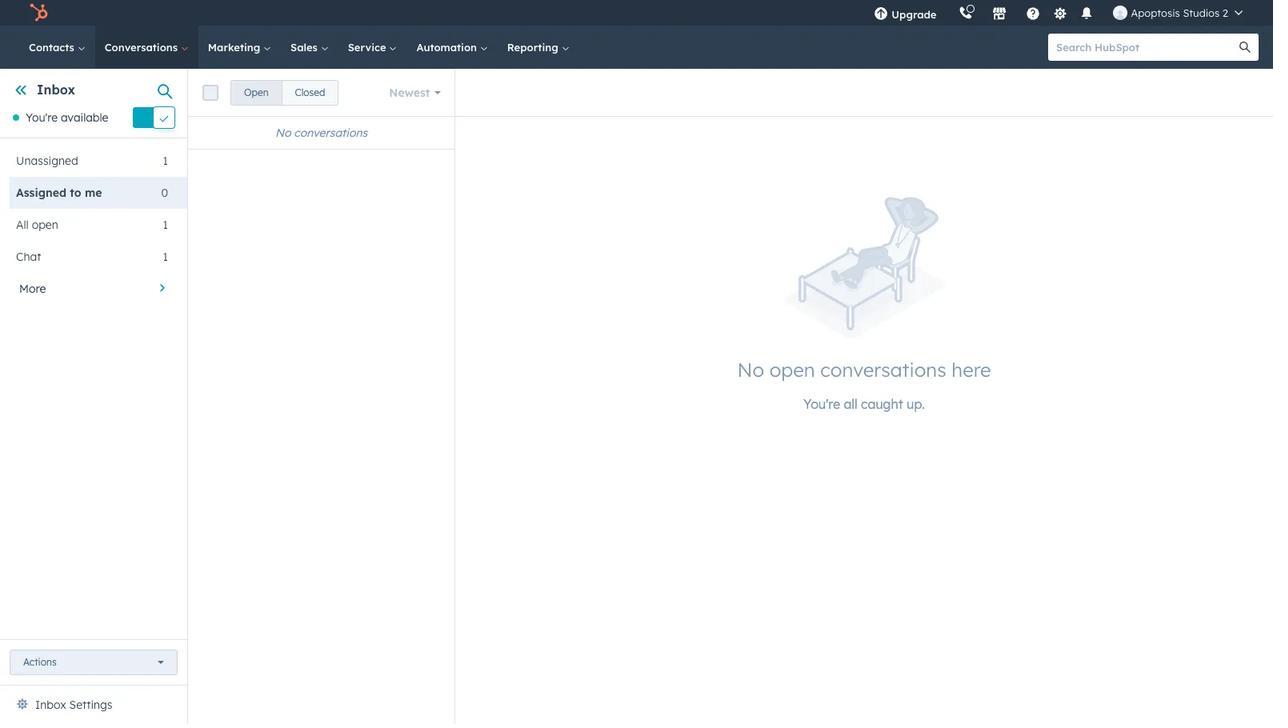 Task type: describe. For each thing, give the bounding box(es) containing it.
search image
[[1240, 42, 1251, 53]]

to
[[70, 186, 81, 200]]

no for no open conversations here
[[738, 358, 764, 382]]

you're all caught up.
[[804, 396, 925, 412]]

marketplaces button
[[983, 0, 1017, 26]]

upgrade
[[892, 8, 937, 21]]

hubspot image
[[29, 3, 48, 22]]

all
[[844, 396, 858, 412]]

newest button
[[379, 76, 452, 108]]

conversations
[[105, 41, 181, 54]]

1 for chat
[[163, 250, 168, 264]]

assigned
[[16, 186, 66, 200]]

you're available
[[26, 111, 108, 125]]

inbox for inbox settings
[[35, 698, 66, 712]]

automation
[[417, 41, 480, 54]]

up.
[[907, 396, 925, 412]]

1 vertical spatial conversations
[[821, 358, 947, 382]]

no open conversations here main content
[[188, 69, 1274, 724]]

tara schultz image
[[1114, 6, 1128, 20]]

available
[[61, 111, 108, 125]]

all
[[16, 218, 29, 232]]

reporting link
[[498, 26, 579, 69]]

help image
[[1027, 7, 1041, 22]]

service link
[[338, 26, 407, 69]]

contacts
[[29, 41, 77, 54]]

0
[[161, 186, 168, 200]]

notifications button
[[1074, 0, 1101, 26]]

closed
[[295, 86, 325, 98]]

automation link
[[407, 26, 498, 69]]

no open conversations here
[[738, 358, 991, 382]]

open
[[244, 86, 269, 98]]

sales link
[[281, 26, 338, 69]]

settings
[[69, 698, 112, 712]]

marketing
[[208, 41, 263, 54]]

marketing link
[[198, 26, 281, 69]]

help button
[[1020, 0, 1047, 26]]

all open
[[16, 218, 58, 232]]

newest
[[389, 85, 430, 100]]

inbox settings
[[35, 698, 112, 712]]

0 vertical spatial conversations
[[294, 126, 368, 140]]

hubspot link
[[19, 3, 60, 22]]

inbox for inbox
[[37, 82, 75, 98]]

Open button
[[231, 80, 282, 105]]

actions button
[[10, 650, 178, 676]]

calling icon image
[[959, 6, 974, 21]]

you're for you're all caught up.
[[804, 396, 841, 412]]

assigned to me
[[16, 186, 102, 200]]

inbox settings link
[[35, 696, 112, 715]]

apoptosis studios 2
[[1131, 6, 1229, 19]]

settings image
[[1053, 7, 1068, 21]]

contacts link
[[19, 26, 95, 69]]



Task type: locate. For each thing, give the bounding box(es) containing it.
you're
[[26, 111, 58, 125], [804, 396, 841, 412]]

3 1 from the top
[[163, 250, 168, 264]]

group containing open
[[231, 80, 339, 105]]

inbox left settings
[[35, 698, 66, 712]]

you're inside no open conversations here main content
[[804, 396, 841, 412]]

1 vertical spatial no
[[738, 358, 764, 382]]

no for no conversations
[[275, 126, 291, 140]]

0 vertical spatial open
[[32, 218, 58, 232]]

conversations
[[294, 126, 368, 140], [821, 358, 947, 382]]

0 vertical spatial 1
[[163, 154, 168, 168]]

search button
[[1232, 34, 1259, 61]]

apoptosis studios 2 button
[[1104, 0, 1253, 26]]

1 for unassigned
[[163, 154, 168, 168]]

you're left all
[[804, 396, 841, 412]]

conversations link
[[95, 26, 198, 69]]

you're for you're available
[[26, 111, 58, 125]]

0 vertical spatial you're
[[26, 111, 58, 125]]

1 1 from the top
[[163, 154, 168, 168]]

service
[[348, 41, 389, 54]]

open up you're all caught up.
[[770, 358, 815, 382]]

conversations up caught
[[821, 358, 947, 382]]

open right all
[[32, 218, 58, 232]]

2 1 from the top
[[163, 218, 168, 232]]

1 vertical spatial inbox
[[35, 698, 66, 712]]

studios
[[1183, 6, 1220, 19]]

upgrade image
[[874, 7, 889, 22]]

unassigned
[[16, 154, 78, 168]]

here
[[952, 358, 991, 382]]

menu item
[[948, 0, 951, 26]]

1 horizontal spatial conversations
[[821, 358, 947, 382]]

1 vertical spatial 1
[[163, 218, 168, 232]]

no conversations
[[275, 126, 368, 140]]

open for all
[[32, 218, 58, 232]]

1 vertical spatial you're
[[804, 396, 841, 412]]

0 horizontal spatial conversations
[[294, 126, 368, 140]]

inbox up you're available
[[37, 82, 75, 98]]

Closed button
[[281, 80, 339, 105]]

you're available image
[[13, 115, 19, 121]]

more
[[19, 282, 46, 296]]

1 horizontal spatial no
[[738, 358, 764, 382]]

open inside no open conversations here main content
[[770, 358, 815, 382]]

group
[[231, 80, 339, 105]]

Search HubSpot search field
[[1049, 34, 1245, 61]]

group inside no open conversations here main content
[[231, 80, 339, 105]]

open
[[32, 218, 58, 232], [770, 358, 815, 382]]

0 horizontal spatial you're
[[26, 111, 58, 125]]

2 vertical spatial 1
[[163, 250, 168, 264]]

1
[[163, 154, 168, 168], [163, 218, 168, 232], [163, 250, 168, 264]]

sales
[[291, 41, 321, 54]]

1 vertical spatial open
[[770, 358, 815, 382]]

1 horizontal spatial you're
[[804, 396, 841, 412]]

calling icon button
[[953, 2, 980, 23]]

0 horizontal spatial open
[[32, 218, 58, 232]]

conversations down 'closed' button
[[294, 126, 368, 140]]

actions
[[23, 656, 57, 668]]

apoptosis
[[1131, 6, 1181, 19]]

2
[[1223, 6, 1229, 19]]

marketplaces image
[[993, 7, 1007, 22]]

you're right you're available icon in the top of the page
[[26, 111, 58, 125]]

no
[[275, 126, 291, 140], [738, 358, 764, 382]]

0 vertical spatial no
[[275, 126, 291, 140]]

inbox
[[37, 82, 75, 98], [35, 698, 66, 712]]

menu containing apoptosis studios 2
[[863, 0, 1254, 26]]

1 horizontal spatial open
[[770, 358, 815, 382]]

caught
[[861, 396, 903, 412]]

me
[[85, 186, 102, 200]]

0 horizontal spatial no
[[275, 126, 291, 140]]

open for no
[[770, 358, 815, 382]]

1 for all open
[[163, 218, 168, 232]]

chat
[[16, 250, 41, 264]]

notifications image
[[1080, 7, 1095, 22]]

settings link
[[1051, 4, 1071, 21]]

0 vertical spatial inbox
[[37, 82, 75, 98]]

menu
[[863, 0, 1254, 26]]

reporting
[[507, 41, 562, 54]]



Task type: vqa. For each thing, say whether or not it's contained in the screenshot.
you're within No open conversations here main content
yes



